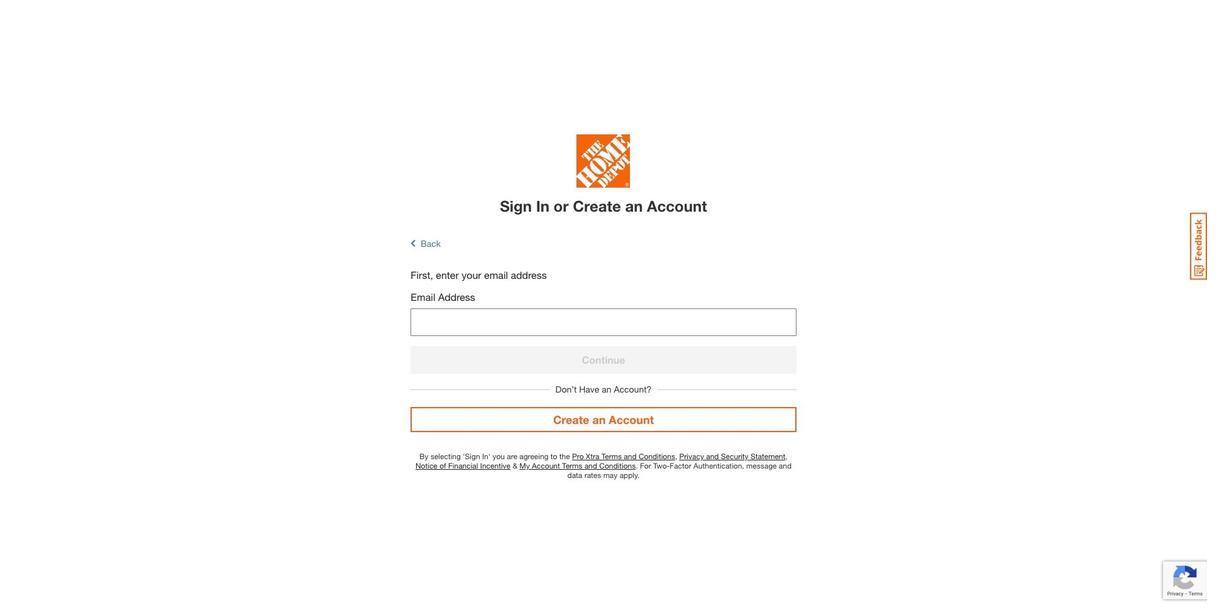 Task type: locate. For each thing, give the bounding box(es) containing it.
back arrow image
[[411, 238, 416, 249]]

None email field
[[411, 309, 797, 337]]



Task type: describe. For each thing, give the bounding box(es) containing it.
thd logo image
[[577, 134, 631, 191]]

feedback link image
[[1191, 213, 1208, 281]]



Task type: vqa. For each thing, say whether or not it's contained in the screenshot.
Lithium-
no



